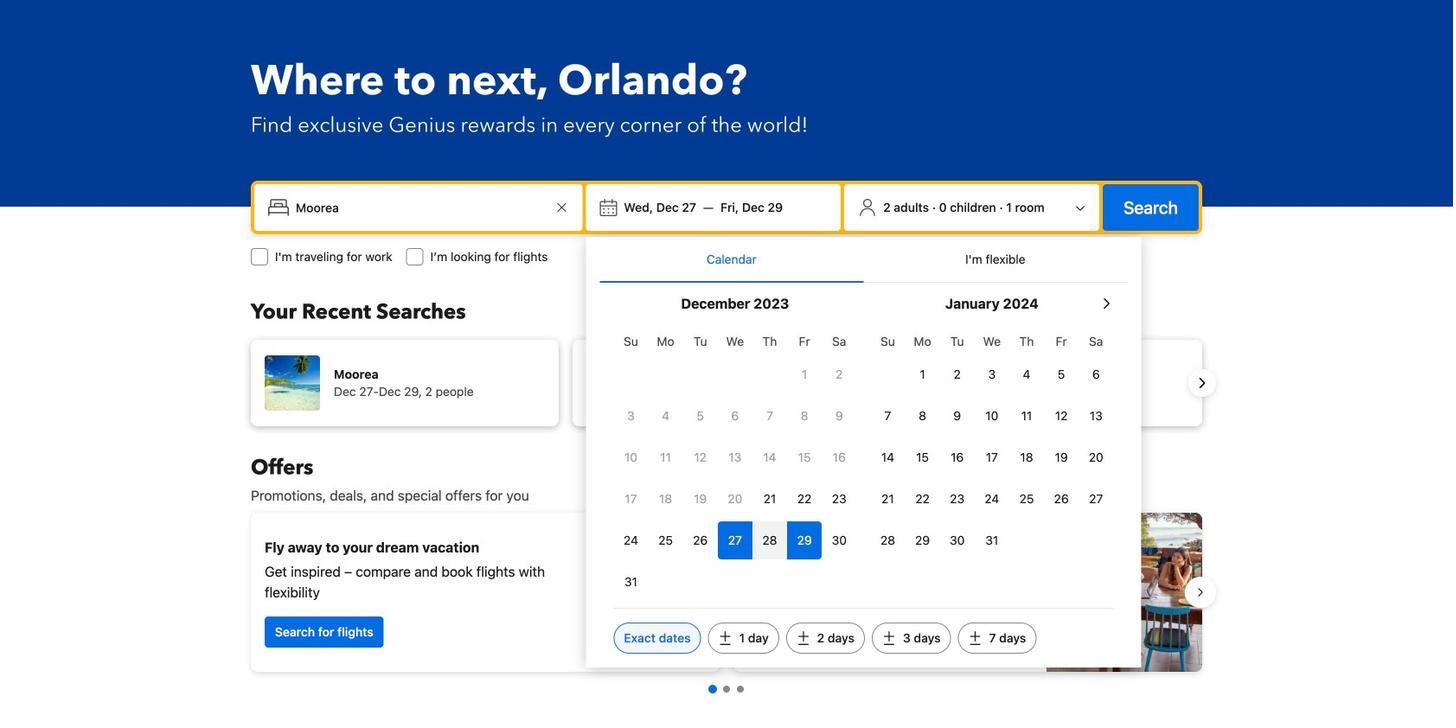 Task type: describe. For each thing, give the bounding box(es) containing it.
14 December 2023 checkbox
[[753, 439, 788, 477]]

29 December 2023 checkbox
[[788, 522, 822, 560]]

16 December 2023 checkbox
[[822, 439, 857, 477]]

2 January 2024 checkbox
[[940, 356, 975, 394]]

5 December 2023 checkbox
[[683, 397, 718, 435]]

26 December 2023 checkbox
[[683, 522, 718, 560]]

25 December 2023 checkbox
[[649, 522, 683, 560]]

27 December 2023 checkbox
[[718, 522, 753, 560]]

25 January 2024 checkbox
[[1010, 480, 1045, 518]]

22 December 2023 checkbox
[[788, 480, 822, 518]]

1 December 2023 checkbox
[[788, 356, 822, 394]]

2 cell from the left
[[753, 518, 788, 560]]

27 January 2024 checkbox
[[1079, 480, 1114, 518]]

1 grid from the left
[[614, 325, 857, 601]]

16 January 2024 checkbox
[[940, 439, 975, 477]]

9 December 2023 checkbox
[[822, 397, 857, 435]]

3 cell from the left
[[788, 518, 822, 560]]

17 January 2024 checkbox
[[975, 439, 1010, 477]]

21 January 2024 checkbox
[[871, 480, 906, 518]]

7 December 2023 checkbox
[[753, 397, 788, 435]]

21 December 2023 checkbox
[[753, 480, 788, 518]]

Where are you going? field
[[289, 192, 552, 223]]

20 December 2023 checkbox
[[718, 480, 753, 518]]

2 December 2023 checkbox
[[822, 356, 857, 394]]

18 December 2023 checkbox
[[649, 480, 683, 518]]

4 December 2023 checkbox
[[649, 397, 683, 435]]

1 January 2024 checkbox
[[906, 356, 940, 394]]

1 region from the top
[[237, 333, 1217, 434]]

11 January 2024 checkbox
[[1010, 397, 1045, 435]]

3 December 2023 checkbox
[[614, 397, 649, 435]]

14 January 2024 checkbox
[[871, 439, 906, 477]]



Task type: vqa. For each thing, say whether or not it's contained in the screenshot.
26 January 2024 checkbox
yes



Task type: locate. For each thing, give the bounding box(es) containing it.
tab list
[[600, 237, 1128, 284]]

grid
[[614, 325, 857, 601], [871, 325, 1114, 560]]

12 January 2024 checkbox
[[1045, 397, 1079, 435]]

19 January 2024 checkbox
[[1045, 439, 1079, 477]]

18 January 2024 checkbox
[[1010, 439, 1045, 477]]

30 January 2024 checkbox
[[940, 522, 975, 560]]

1 horizontal spatial grid
[[871, 325, 1114, 560]]

30 December 2023 checkbox
[[822, 522, 857, 560]]

24 January 2024 checkbox
[[975, 480, 1010, 518]]

fly away to your dream vacation image
[[585, 532, 706, 653]]

13 January 2024 checkbox
[[1079, 397, 1114, 435]]

region
[[237, 333, 1217, 434], [237, 506, 1217, 679]]

1 cell from the left
[[718, 518, 753, 560]]

4 January 2024 checkbox
[[1010, 356, 1045, 394]]

20 January 2024 checkbox
[[1079, 439, 1114, 477]]

2 grid from the left
[[871, 325, 1114, 560]]

29 January 2024 checkbox
[[906, 522, 940, 560]]

15 December 2023 checkbox
[[788, 439, 822, 477]]

31 January 2024 checkbox
[[975, 522, 1010, 560]]

31 December 2023 checkbox
[[614, 563, 649, 601]]

19 December 2023 checkbox
[[683, 480, 718, 518]]

12 December 2023 checkbox
[[683, 439, 718, 477]]

take your longest vacation yet image
[[1047, 513, 1203, 672]]

2 region from the top
[[237, 506, 1217, 679]]

9 January 2024 checkbox
[[940, 397, 975, 435]]

1 vertical spatial region
[[237, 506, 1217, 679]]

22 January 2024 checkbox
[[906, 480, 940, 518]]

0 vertical spatial region
[[237, 333, 1217, 434]]

28 December 2023 checkbox
[[753, 522, 788, 560]]

next image
[[1193, 373, 1213, 394]]

15 January 2024 checkbox
[[906, 439, 940, 477]]

3 January 2024 checkbox
[[975, 356, 1010, 394]]

5 January 2024 checkbox
[[1045, 356, 1079, 394]]

26 January 2024 checkbox
[[1045, 480, 1079, 518]]

13 December 2023 checkbox
[[718, 439, 753, 477]]

6 January 2024 checkbox
[[1079, 356, 1114, 394]]

0 horizontal spatial grid
[[614, 325, 857, 601]]

24 December 2023 checkbox
[[614, 522, 649, 560]]

8 December 2023 checkbox
[[788, 397, 822, 435]]

10 January 2024 checkbox
[[975, 397, 1010, 435]]

17 December 2023 checkbox
[[614, 480, 649, 518]]

7 January 2024 checkbox
[[871, 397, 906, 435]]

progress bar
[[709, 685, 744, 694]]

6 December 2023 checkbox
[[718, 397, 753, 435]]

cell
[[718, 518, 753, 560], [753, 518, 788, 560], [788, 518, 822, 560]]

23 January 2024 checkbox
[[940, 480, 975, 518]]

11 December 2023 checkbox
[[649, 439, 683, 477]]

23 December 2023 checkbox
[[822, 480, 857, 518]]

10 December 2023 checkbox
[[614, 439, 649, 477]]

28 January 2024 checkbox
[[871, 522, 906, 560]]

8 January 2024 checkbox
[[906, 397, 940, 435]]



